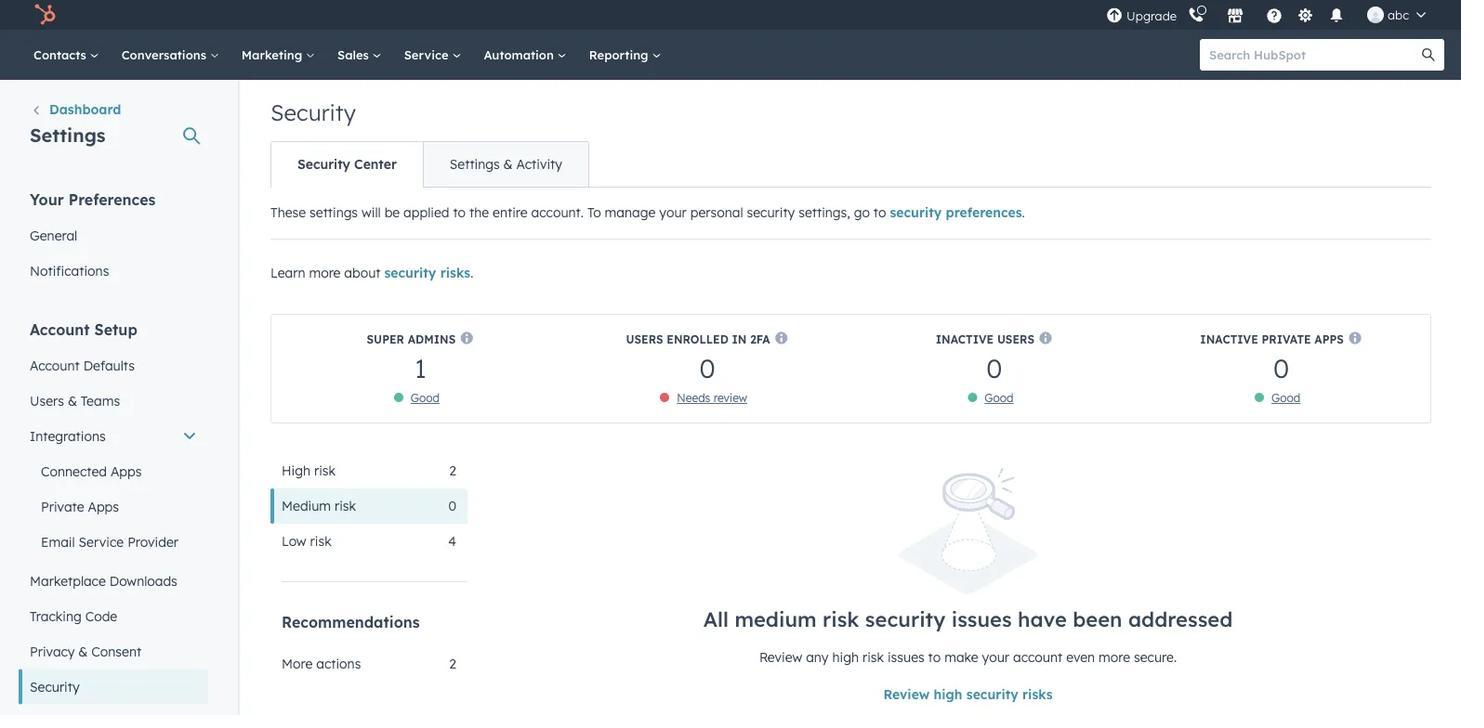 Task type: describe. For each thing, give the bounding box(es) containing it.
search image
[[1423, 48, 1436, 61]]

settings for settings
[[30, 123, 106, 146]]

tracking code
[[30, 609, 117, 625]]

calling icon image
[[1188, 7, 1205, 24]]

0 horizontal spatial risks
[[440, 265, 471, 281]]

all medium risk security issues have been addressed
[[704, 607, 1233, 633]]

upgrade
[[1127, 8, 1177, 24]]

your preferences
[[30, 190, 156, 209]]

users enrolled in 2fa
[[626, 332, 771, 346]]

even
[[1067, 650, 1095, 666]]

be
[[385, 205, 400, 221]]

connected apps link
[[19, 454, 208, 490]]

integrations button
[[19, 419, 208, 454]]

manage
[[605, 205, 656, 221]]

needs review
[[677, 391, 748, 405]]

contacts
[[33, 47, 90, 62]]

admins
[[408, 332, 456, 346]]

these
[[271, 205, 306, 221]]

learn more about security risks .
[[271, 265, 474, 281]]

preferences
[[946, 205, 1022, 221]]

1 horizontal spatial service
[[404, 47, 452, 62]]

risk right "any"
[[863, 650, 884, 666]]

account setup element
[[19, 319, 208, 705]]

review
[[714, 391, 748, 405]]

notifications link
[[19, 253, 208, 289]]

1 horizontal spatial private
[[1262, 332, 1312, 346]]

to for issues
[[929, 650, 941, 666]]

learn
[[271, 265, 305, 281]]

security right about
[[384, 265, 436, 281]]

help image
[[1266, 8, 1283, 25]]

about
[[344, 265, 381, 281]]

reporting link
[[578, 30, 673, 80]]

general link
[[19, 218, 208, 253]]

account
[[1013, 650, 1063, 666]]

risk up "any"
[[823, 607, 860, 633]]

security center
[[298, 156, 397, 172]]

help button
[[1259, 0, 1291, 30]]

dashboard
[[49, 101, 121, 118]]

0 horizontal spatial high
[[833, 650, 859, 666]]

0 for enrolled
[[700, 352, 716, 384]]

settings
[[310, 205, 358, 221]]

account defaults link
[[19, 348, 208, 384]]

have
[[1018, 607, 1067, 633]]

code
[[85, 609, 117, 625]]

consent
[[91, 644, 141, 660]]

email
[[41, 534, 75, 550]]

review for review any high risk issues to make your account even more secure.
[[760, 650, 803, 666]]

0 vertical spatial .
[[1022, 205, 1025, 221]]

marketplaces image
[[1227, 8, 1244, 25]]

apps for connected apps
[[111, 464, 142, 480]]

& for account setup
[[68, 393, 77, 409]]

service inside account setup element
[[79, 534, 124, 550]]

settings link
[[1294, 5, 1318, 25]]

preferences
[[69, 190, 156, 209]]

email service provider link
[[19, 525, 208, 560]]

settings & activity link
[[423, 142, 589, 187]]

actions
[[316, 656, 361, 673]]

0 vertical spatial your
[[660, 205, 687, 221]]

security center link
[[272, 142, 423, 187]]

marketplace downloads
[[30, 573, 177, 590]]

connected
[[41, 464, 107, 480]]

apps for private apps
[[88, 499, 119, 515]]

service link
[[393, 30, 473, 80]]

your preferences element
[[19, 189, 208, 289]]

integrations
[[30, 428, 106, 444]]

1 horizontal spatial to
[[874, 205, 887, 221]]

provider
[[128, 534, 179, 550]]

security link
[[19, 670, 208, 705]]

search button
[[1413, 39, 1445, 71]]

account for account defaults
[[30, 358, 80, 374]]

risk for medium risk
[[335, 498, 356, 515]]

marketplaces button
[[1216, 0, 1255, 30]]

more actions
[[282, 656, 361, 673]]

general
[[30, 227, 77, 244]]

1 horizontal spatial high
[[934, 687, 963, 704]]

connected apps
[[41, 464, 142, 480]]

account for account setup
[[30, 320, 90, 339]]

marketplace
[[30, 573, 106, 590]]

contacts link
[[22, 30, 110, 80]]

account.
[[531, 205, 584, 221]]

conversations link
[[110, 30, 230, 80]]

to
[[588, 205, 601, 221]]

notifications image
[[1329, 8, 1346, 25]]

reporting
[[589, 47, 652, 62]]

medium
[[282, 498, 331, 515]]

notifications
[[30, 263, 109, 279]]

private apps link
[[19, 490, 208, 525]]

& inside 'link'
[[78, 644, 88, 660]]

hubspot image
[[33, 4, 56, 26]]

good for private
[[1272, 391, 1301, 405]]

sales link
[[326, 30, 393, 80]]

automation
[[484, 47, 558, 62]]

upgrade image
[[1107, 8, 1123, 25]]

any
[[806, 650, 829, 666]]

review high security risks button
[[884, 687, 1053, 704]]

recommendations
[[282, 614, 420, 632]]

abc button
[[1357, 0, 1438, 30]]

inactive private apps
[[1201, 332, 1344, 346]]

1
[[415, 352, 427, 384]]

setup
[[94, 320, 137, 339]]



Task type: vqa. For each thing, say whether or not it's contained in the screenshot.
bottom Account
yes



Task type: locate. For each thing, give the bounding box(es) containing it.
1 vertical spatial review
[[884, 687, 930, 704]]

risk right medium at the left bottom of page
[[335, 498, 356, 515]]

to
[[453, 205, 466, 221], [874, 205, 887, 221], [929, 650, 941, 666]]

0 horizontal spatial private
[[41, 499, 84, 515]]

& right privacy
[[78, 644, 88, 660]]

secure.
[[1134, 650, 1177, 666]]

1 vertical spatial 2
[[449, 656, 457, 673]]

service down private apps link
[[79, 534, 124, 550]]

1 horizontal spatial risks
[[1023, 687, 1053, 704]]

more right learn on the top of the page
[[309, 265, 341, 281]]

0 vertical spatial security
[[271, 99, 356, 126]]

1 horizontal spatial users
[[626, 332, 664, 346]]

account setup
[[30, 320, 137, 339]]

the
[[470, 205, 489, 221]]

2 horizontal spatial users
[[998, 332, 1035, 346]]

high
[[833, 650, 859, 666], [934, 687, 963, 704]]

1 vertical spatial private
[[41, 499, 84, 515]]

your
[[660, 205, 687, 221], [982, 650, 1010, 666]]

good button down "1"
[[411, 391, 440, 405]]

teams
[[81, 393, 120, 409]]

more right even
[[1099, 650, 1131, 666]]

good down inactive users
[[985, 391, 1014, 405]]

0 horizontal spatial .
[[471, 265, 474, 281]]

2 good button from the left
[[985, 391, 1014, 405]]

2 account from the top
[[30, 358, 80, 374]]

0 for users
[[987, 352, 1003, 384]]

users for users & teams
[[30, 393, 64, 409]]

risks
[[440, 265, 471, 281], [1023, 687, 1053, 704]]

1 horizontal spatial good button
[[985, 391, 1014, 405]]

settings up the
[[450, 156, 500, 172]]

2 for more actions
[[449, 656, 457, 673]]

2 vertical spatial apps
[[88, 499, 119, 515]]

0 horizontal spatial users
[[30, 393, 64, 409]]

review for review high security risks
[[884, 687, 930, 704]]

0 vertical spatial more
[[309, 265, 341, 281]]

these settings will be applied to the entire account. to manage your personal security settings, go to security preferences .
[[271, 205, 1025, 221]]

risks down account
[[1023, 687, 1053, 704]]

issues
[[952, 607, 1012, 633], [888, 650, 925, 666]]

account defaults
[[30, 358, 135, 374]]

4
[[448, 534, 457, 550]]

good for admins
[[411, 391, 440, 405]]

your right manage on the top left of the page
[[660, 205, 687, 221]]

1 vertical spatial .
[[471, 265, 474, 281]]

more
[[309, 265, 341, 281], [1099, 650, 1131, 666]]

1 horizontal spatial more
[[1099, 650, 1131, 666]]

2 horizontal spatial good button
[[1272, 391, 1301, 405]]

to right the go
[[874, 205, 887, 221]]

0 horizontal spatial more
[[309, 265, 341, 281]]

security preferences link
[[890, 205, 1022, 221]]

0 horizontal spatial issues
[[888, 650, 925, 666]]

2 good from the left
[[985, 391, 1014, 405]]

0 horizontal spatial service
[[79, 534, 124, 550]]

risk for low risk
[[310, 534, 332, 550]]

users & teams
[[30, 393, 120, 409]]

security down privacy
[[30, 679, 80, 696]]

issues up review any high risk issues to make your account even more secure.
[[952, 607, 1012, 633]]

your
[[30, 190, 64, 209]]

defaults
[[83, 358, 135, 374]]

inactive for inactive users
[[936, 332, 994, 346]]

inactive users
[[936, 332, 1035, 346]]

& for security
[[504, 156, 513, 172]]

security left settings,
[[747, 205, 795, 221]]

security risks link
[[384, 265, 471, 281]]

notifications button
[[1321, 0, 1353, 30]]

0 vertical spatial service
[[404, 47, 452, 62]]

1 horizontal spatial good
[[985, 391, 1014, 405]]

to for applied
[[453, 205, 466, 221]]

review down review any high risk issues to make your account even more secure.
[[884, 687, 930, 704]]

1 2 from the top
[[449, 463, 457, 479]]

1 horizontal spatial &
[[78, 644, 88, 660]]

addressed
[[1129, 607, 1233, 633]]

0 down inactive private apps
[[1274, 352, 1290, 384]]

apps
[[1315, 332, 1344, 346], [111, 464, 142, 480], [88, 499, 119, 515]]

& left activity
[[504, 156, 513, 172]]

navigation containing security center
[[271, 141, 589, 188]]

to left make at the bottom
[[929, 650, 941, 666]]

email service provider
[[41, 534, 179, 550]]

2 for high risk
[[449, 463, 457, 479]]

marketing link
[[230, 30, 326, 80]]

risk for high risk
[[314, 463, 336, 479]]

1 account from the top
[[30, 320, 90, 339]]

0 vertical spatial risks
[[440, 265, 471, 281]]

medium risk
[[282, 498, 356, 515]]

all
[[704, 607, 729, 633]]

been
[[1073, 607, 1123, 633]]

settings down the dashboard link
[[30, 123, 106, 146]]

1 vertical spatial high
[[934, 687, 963, 704]]

privacy & consent link
[[19, 635, 208, 670]]

tracking code link
[[19, 599, 208, 635]]

private apps
[[41, 499, 119, 515]]

marketing
[[242, 47, 306, 62]]

security inside account setup element
[[30, 679, 80, 696]]

settings
[[30, 123, 106, 146], [450, 156, 500, 172]]

applied
[[404, 205, 450, 221]]

good down "1"
[[411, 391, 440, 405]]

0 vertical spatial private
[[1262, 332, 1312, 346]]

high down make at the bottom
[[934, 687, 963, 704]]

0 vertical spatial high
[[833, 650, 859, 666]]

.
[[1022, 205, 1025, 221], [471, 265, 474, 281]]

needs review button
[[677, 391, 748, 405]]

personal
[[691, 205, 743, 221]]

2 horizontal spatial good
[[1272, 391, 1301, 405]]

0 vertical spatial apps
[[1315, 332, 1344, 346]]

account up account defaults
[[30, 320, 90, 339]]

1 good from the left
[[411, 391, 440, 405]]

navigation
[[271, 141, 589, 188]]

0 horizontal spatial inactive
[[936, 332, 994, 346]]

will
[[362, 205, 381, 221]]

issues for security
[[952, 607, 1012, 633]]

0 horizontal spatial to
[[453, 205, 466, 221]]

0 horizontal spatial settings
[[30, 123, 106, 146]]

good button down inactive private apps
[[1272, 391, 1301, 405]]

1 horizontal spatial .
[[1022, 205, 1025, 221]]

0 horizontal spatial &
[[68, 393, 77, 409]]

risks down the
[[440, 265, 471, 281]]

service right sales 'link'
[[404, 47, 452, 62]]

1 horizontal spatial settings
[[450, 156, 500, 172]]

needs
[[677, 391, 711, 405]]

1 vertical spatial more
[[1099, 650, 1131, 666]]

users for users enrolled in 2fa
[[626, 332, 664, 346]]

tracking
[[30, 609, 82, 625]]

issues left make at the bottom
[[888, 650, 925, 666]]

super
[[367, 332, 404, 346]]

more
[[282, 656, 313, 673]]

private inside private apps link
[[41, 499, 84, 515]]

gary orlando image
[[1368, 7, 1385, 23]]

low
[[282, 534, 307, 550]]

good button for users
[[985, 391, 1014, 405]]

0 vertical spatial review
[[760, 650, 803, 666]]

2 vertical spatial &
[[78, 644, 88, 660]]

activity
[[517, 156, 562, 172]]

review left "any"
[[760, 650, 803, 666]]

1 vertical spatial settings
[[450, 156, 500, 172]]

1 horizontal spatial your
[[982, 650, 1010, 666]]

2 inactive from the left
[[1201, 332, 1259, 346]]

3 good button from the left
[[1272, 391, 1301, 405]]

risk right low
[[310, 534, 332, 550]]

settings,
[[799, 205, 851, 221]]

2
[[449, 463, 457, 479], [449, 656, 457, 673]]

3 good from the left
[[1272, 391, 1301, 405]]

users
[[626, 332, 664, 346], [998, 332, 1035, 346], [30, 393, 64, 409]]

security down review any high risk issues to make your account even more secure.
[[967, 687, 1019, 704]]

high
[[282, 463, 311, 479]]

enrolled
[[667, 332, 729, 346]]

security right the go
[[890, 205, 942, 221]]

0 up 4
[[449, 498, 457, 515]]

entire
[[493, 205, 528, 221]]

downloads
[[109, 573, 177, 590]]

privacy & consent
[[30, 644, 141, 660]]

marketplace downloads link
[[19, 564, 208, 599]]

2fa
[[751, 332, 771, 346]]

2 horizontal spatial &
[[504, 156, 513, 172]]

1 horizontal spatial review
[[884, 687, 930, 704]]

& left teams
[[68, 393, 77, 409]]

0 horizontal spatial good button
[[411, 391, 440, 405]]

good button for admins
[[411, 391, 440, 405]]

security up make at the bottom
[[866, 607, 946, 633]]

settings & activity
[[450, 156, 562, 172]]

security up settings
[[298, 156, 351, 172]]

menu
[[1105, 0, 1439, 30]]

good button for private
[[1272, 391, 1301, 405]]

0 horizontal spatial your
[[660, 205, 687, 221]]

inactive for inactive private apps
[[1201, 332, 1259, 346]]

0 horizontal spatial good
[[411, 391, 440, 405]]

1 inactive from the left
[[936, 332, 994, 346]]

1 horizontal spatial issues
[[952, 607, 1012, 633]]

account up users & teams
[[30, 358, 80, 374]]

security up security center
[[271, 99, 356, 126]]

dashboard link
[[30, 100, 121, 122]]

medium
[[735, 607, 817, 633]]

good for users
[[985, 391, 1014, 405]]

review high security risks
[[884, 687, 1053, 704]]

1 vertical spatial your
[[982, 650, 1010, 666]]

0 vertical spatial issues
[[952, 607, 1012, 633]]

1 good button from the left
[[411, 391, 440, 405]]

high risk
[[282, 463, 336, 479]]

0 vertical spatial account
[[30, 320, 90, 339]]

risk right high
[[314, 463, 336, 479]]

account
[[30, 320, 90, 339], [30, 358, 80, 374]]

users inside account setup element
[[30, 393, 64, 409]]

high right "any"
[[833, 650, 859, 666]]

1 vertical spatial risks
[[1023, 687, 1053, 704]]

menu containing abc
[[1105, 0, 1439, 30]]

1 horizontal spatial inactive
[[1201, 332, 1259, 346]]

go
[[854, 205, 870, 221]]

to left the
[[453, 205, 466, 221]]

Search HubSpot search field
[[1200, 39, 1428, 71]]

2 horizontal spatial to
[[929, 650, 941, 666]]

abc
[[1388, 7, 1410, 22]]

0 vertical spatial &
[[504, 156, 513, 172]]

in
[[732, 332, 747, 346]]

0 vertical spatial settings
[[30, 123, 106, 146]]

0 down users enrolled in 2fa
[[700, 352, 716, 384]]

automation link
[[473, 30, 578, 80]]

1 vertical spatial apps
[[111, 464, 142, 480]]

0 for private
[[1274, 352, 1290, 384]]

1 vertical spatial security
[[298, 156, 351, 172]]

issues for risk
[[888, 650, 925, 666]]

0 down inactive users
[[987, 352, 1003, 384]]

settings for settings & activity
[[450, 156, 500, 172]]

good button down inactive users
[[985, 391, 1014, 405]]

2 2 from the top
[[449, 656, 457, 673]]

your right make at the bottom
[[982, 650, 1010, 666]]

conversations
[[122, 47, 210, 62]]

0 vertical spatial 2
[[449, 463, 457, 479]]

privacy
[[30, 644, 75, 660]]

low risk
[[282, 534, 332, 550]]

1 vertical spatial issues
[[888, 650, 925, 666]]

1 vertical spatial &
[[68, 393, 77, 409]]

risk
[[314, 463, 336, 479], [335, 498, 356, 515], [310, 534, 332, 550], [823, 607, 860, 633], [863, 650, 884, 666]]

0 horizontal spatial review
[[760, 650, 803, 666]]

1 vertical spatial service
[[79, 534, 124, 550]]

2 vertical spatial security
[[30, 679, 80, 696]]

1 vertical spatial account
[[30, 358, 80, 374]]

settings image
[[1298, 8, 1314, 25]]

good down inactive private apps
[[1272, 391, 1301, 405]]



